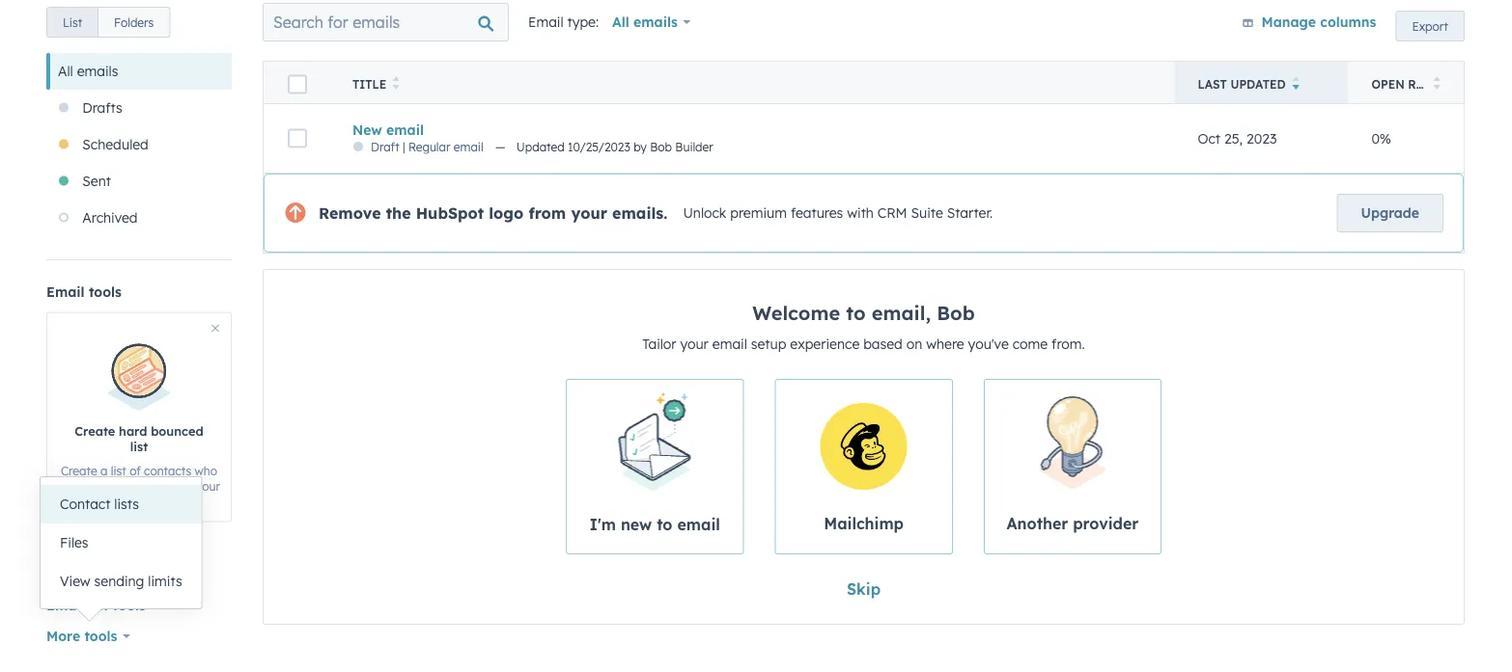 Task type: locate. For each thing, give the bounding box(es) containing it.
to
[[846, 301, 866, 325], [657, 515, 672, 534]]

0 horizontal spatial to
[[657, 515, 672, 534]]

manage columns
[[1261, 14, 1376, 30]]

0 vertical spatial emails
[[633, 14, 678, 30]]

tailor
[[642, 336, 676, 353]]

view sending limits
[[60, 574, 182, 590]]

email inside checkbox
[[677, 515, 720, 534]]

welcome to email, bob
[[752, 301, 975, 325]]

1 horizontal spatial bob
[[937, 301, 975, 325]]

all emails right type:
[[612, 14, 678, 30]]

1 horizontal spatial emails
[[121, 496, 157, 511]]

by
[[633, 140, 647, 154]]

2 horizontal spatial emails
[[633, 14, 678, 30]]

draft | regular email
[[371, 140, 483, 154]]

0 vertical spatial hard
[[119, 423, 147, 439]]

0 vertical spatial create
[[75, 423, 115, 439]]

last
[[1198, 77, 1227, 92]]

press to sort. element right open
[[1433, 76, 1441, 93]]

1 horizontal spatial hard
[[119, 423, 147, 439]]

emails right type:
[[633, 14, 678, 30]]

bob right by
[[650, 140, 672, 154]]

0 horizontal spatial list
[[89, 598, 109, 614]]

email bounce tools button
[[46, 562, 189, 589]]

emails
[[633, 14, 678, 30], [77, 63, 118, 80], [121, 496, 157, 511]]

create up have
[[61, 464, 97, 478]]

1 horizontal spatial to
[[846, 301, 866, 325]]

1 vertical spatial to
[[657, 515, 672, 534]]

title
[[352, 77, 386, 92]]

bounced up contacts
[[151, 423, 203, 439]]

hard
[[119, 423, 147, 439], [87, 480, 113, 494]]

email for email bounce tools
[[46, 567, 85, 584]]

email
[[386, 121, 424, 138], [454, 140, 483, 154], [712, 336, 747, 353], [677, 515, 720, 534]]

list up of at bottom left
[[130, 439, 148, 455]]

more tools
[[46, 628, 117, 645]]

new
[[352, 121, 382, 138]]

tools inside email bounce tools popup button
[[142, 567, 175, 584]]

create hard bounced list create a list of contacts who have hard bounced from your emails
[[58, 423, 220, 511]]

Search for emails search field
[[263, 3, 509, 42]]

1 vertical spatial all
[[58, 63, 73, 80]]

all inside button
[[58, 63, 73, 80]]

press to sort. element right title
[[392, 76, 400, 93]]

from
[[529, 204, 566, 223], [166, 480, 193, 494]]

0 horizontal spatial bob
[[650, 140, 672, 154]]

0 horizontal spatial your
[[196, 480, 220, 494]]

1 vertical spatial bounced
[[116, 480, 163, 494]]

1 vertical spatial create
[[61, 464, 97, 478]]

to inside checkbox
[[657, 515, 672, 534]]

contact
[[60, 496, 110, 513]]

draft
[[371, 140, 399, 154]]

Folders button
[[98, 7, 170, 38]]

press to sort. element
[[392, 76, 400, 93], [1433, 76, 1441, 93]]

List button
[[46, 7, 99, 38]]

to right new
[[657, 515, 672, 534]]

tools inside more tools popup button
[[84, 628, 117, 645]]

export
[[1412, 19, 1448, 33]]

logo
[[489, 204, 524, 223]]

emails inside popup button
[[633, 14, 678, 30]]

2 horizontal spatial your
[[680, 336, 709, 353]]

archived button
[[46, 200, 232, 237]]

1 horizontal spatial your
[[571, 204, 607, 223]]

1 horizontal spatial press to sort. element
[[1433, 76, 1441, 93]]

group containing list
[[46, 7, 170, 38]]

2 vertical spatial your
[[196, 480, 220, 494]]

mailchimp
[[824, 515, 904, 534]]

columns
[[1320, 14, 1376, 30]]

press to sort. element inside title button
[[392, 76, 400, 93]]

your
[[571, 204, 607, 223], [680, 336, 709, 353], [196, 480, 220, 494]]

email for email type:
[[528, 14, 563, 30]]

0 horizontal spatial hard
[[87, 480, 113, 494]]

all emails up drafts
[[58, 63, 118, 80]]

2023
[[1246, 130, 1277, 147]]

all emails
[[612, 14, 678, 30], [58, 63, 118, 80]]

emails down of at bottom left
[[121, 496, 157, 511]]

create up a
[[75, 423, 115, 439]]

email
[[528, 14, 563, 30], [46, 284, 85, 301], [46, 567, 85, 584], [46, 598, 85, 614]]

hard down a
[[87, 480, 113, 494]]

tailor your email setup experience based on where you've come from.
[[642, 336, 1085, 353]]

1 horizontal spatial from
[[529, 204, 566, 223]]

list down the sending
[[89, 598, 109, 614]]

type:
[[567, 14, 599, 30]]

previous image
[[53, 539, 65, 551]]

you've
[[968, 336, 1009, 353]]

email down view
[[46, 598, 85, 614]]

1 vertical spatial all emails
[[58, 63, 118, 80]]

1 horizontal spatial all emails
[[612, 14, 678, 30]]

email right new
[[677, 515, 720, 534]]

skip button
[[847, 578, 881, 602]]

new email
[[352, 121, 424, 138]]

oct
[[1198, 130, 1220, 147]]

from down contacts
[[166, 480, 193, 494]]

2 horizontal spatial list
[[130, 439, 148, 455]]

welcome
[[752, 301, 840, 325]]

email tools
[[46, 284, 122, 301]]

your left emails.
[[571, 204, 607, 223]]

—
[[495, 140, 505, 154]]

from right logo
[[529, 204, 566, 223]]

remove
[[319, 204, 381, 223]]

to up tailor your email setup experience based on where you've come from.
[[846, 301, 866, 325]]

next image
[[82, 539, 94, 551]]

0 vertical spatial from
[[529, 204, 566, 223]]

your inside create hard bounced list create a list of contacts who have hard bounced from your emails
[[196, 480, 220, 494]]

hard up of at bottom left
[[119, 423, 147, 439]]

all
[[612, 14, 629, 30], [58, 63, 73, 80]]

0 horizontal spatial all emails
[[58, 63, 118, 80]]

1 vertical spatial emails
[[77, 63, 118, 80]]

bob up where
[[937, 301, 975, 325]]

skip
[[847, 580, 881, 600]]

email down previous icon
[[46, 567, 85, 584]]

oct 25, 2023
[[1198, 130, 1277, 147]]

list right a
[[111, 464, 126, 478]]

provider
[[1073, 514, 1139, 534]]

have
[[58, 480, 84, 494]]

2 vertical spatial list
[[89, 598, 109, 614]]

email up | on the top of page
[[386, 121, 424, 138]]

press to sort. element inside open rate button
[[1433, 76, 1441, 93]]

create
[[75, 423, 115, 439], [61, 464, 97, 478]]

your down who
[[196, 480, 220, 494]]

1 vertical spatial from
[[166, 480, 193, 494]]

— updated 10/25/2023 by bob builder
[[492, 140, 713, 154]]

0 vertical spatial all
[[612, 14, 629, 30]]

list inside popup button
[[89, 598, 109, 614]]

2 press to sort. element from the left
[[1433, 76, 1441, 93]]

1 press to sort. element from the left
[[392, 76, 400, 93]]

all down list
[[58, 63, 73, 80]]

I'm new to email checkbox
[[566, 379, 744, 555]]

more tools button
[[46, 624, 131, 651]]

0 horizontal spatial all
[[58, 63, 73, 80]]

press to sort. element for open rate
[[1433, 76, 1441, 93]]

archived
[[82, 210, 138, 226]]

descending sort. press to sort ascending. element
[[1292, 76, 1300, 93]]

0 horizontal spatial press to sort. element
[[392, 76, 400, 93]]

0 vertical spatial all emails
[[612, 14, 678, 30]]

another provider
[[1007, 514, 1139, 534]]

email down archived
[[46, 284, 85, 301]]

bounced down of at bottom left
[[116, 480, 163, 494]]

bob
[[650, 140, 672, 154], [937, 301, 975, 325]]

open rate button
[[1348, 61, 1464, 104]]

remove the hubspot logo from your emails.
[[319, 204, 668, 223]]

0 vertical spatial list
[[130, 439, 148, 455]]

email left type:
[[528, 14, 563, 30]]

1 vertical spatial list
[[111, 464, 126, 478]]

all emails button
[[607, 3, 692, 42]]

email bounce tools
[[46, 567, 175, 584]]

2 vertical spatial emails
[[121, 496, 157, 511]]

0 horizontal spatial from
[[166, 480, 193, 494]]

all right type:
[[612, 14, 629, 30]]

0 horizontal spatial emails
[[77, 63, 118, 80]]

emails inside button
[[77, 63, 118, 80]]

1 horizontal spatial all
[[612, 14, 629, 30]]

all emails inside popup button
[[612, 14, 678, 30]]

your right the tailor
[[680, 336, 709, 353]]

emails up drafts
[[77, 63, 118, 80]]

group
[[46, 7, 170, 38]]



Task type: vqa. For each thing, say whether or not it's contained in the screenshot.
Create
yes



Task type: describe. For each thing, give the bounding box(es) containing it.
close image
[[211, 325, 219, 333]]

view
[[60, 574, 90, 590]]

hubspot
[[416, 204, 484, 223]]

the
[[386, 204, 411, 223]]

rate
[[1408, 77, 1438, 92]]

descending sort. press to sort ascending. image
[[1292, 76, 1300, 90]]

export button
[[1396, 11, 1465, 42]]

title button
[[329, 61, 1175, 104]]

email,
[[872, 301, 931, 325]]

1 vertical spatial your
[[680, 336, 709, 353]]

unlock premium features with crm suite starter.
[[683, 205, 993, 222]]

0 vertical spatial to
[[846, 301, 866, 325]]

who
[[195, 464, 217, 478]]

all emails inside button
[[58, 63, 118, 80]]

Another provider checkbox
[[984, 379, 1162, 555]]

a
[[100, 464, 108, 478]]

where
[[926, 336, 964, 353]]

bounce
[[89, 567, 138, 584]]

contacts
[[144, 464, 191, 478]]

email for email list tools
[[46, 598, 85, 614]]

new
[[621, 515, 652, 534]]

of
[[130, 464, 141, 478]]

email list tools button
[[46, 593, 159, 620]]

sent
[[82, 173, 111, 190]]

tools inside email list tools popup button
[[113, 598, 146, 614]]

manage
[[1261, 14, 1316, 30]]

updated
[[516, 140, 565, 154]]

limits
[[148, 574, 182, 590]]

emails.
[[612, 204, 668, 223]]

drafts
[[82, 99, 122, 116]]

updated
[[1230, 77, 1286, 92]]

from.
[[1052, 336, 1085, 353]]

1 vertical spatial bob
[[937, 301, 975, 325]]

email list tools
[[46, 598, 146, 614]]

contact lists link
[[41, 486, 201, 524]]

based
[[863, 336, 903, 353]]

1 horizontal spatial list
[[111, 464, 126, 478]]

email left setup
[[712, 336, 747, 353]]

manage columns button
[[1241, 11, 1376, 35]]

emails inside create hard bounced list create a list of contacts who have hard bounced from your emails
[[121, 496, 157, 511]]

folders
[[114, 15, 154, 29]]

email for email tools
[[46, 284, 85, 301]]

drafts button
[[46, 90, 232, 126]]

on
[[906, 336, 922, 353]]

scheduled button
[[46, 126, 232, 163]]

Mailchimp checkbox
[[775, 379, 953, 555]]

open
[[1372, 77, 1405, 92]]

from inside create hard bounced list create a list of contacts who have hard bounced from your emails
[[166, 480, 193, 494]]

scheduled
[[82, 136, 148, 153]]

25,
[[1224, 130, 1243, 147]]

another provider link
[[984, 379, 1162, 555]]

press to sort. image
[[392, 76, 400, 90]]

0%
[[1372, 130, 1391, 147]]

view sending limits button
[[41, 563, 201, 602]]

i'm
[[589, 515, 616, 534]]

starter.
[[947, 205, 993, 222]]

0 vertical spatial bob
[[650, 140, 672, 154]]

files
[[60, 535, 88, 552]]

come
[[1013, 336, 1048, 353]]

with
[[847, 205, 874, 222]]

i'm new to email
[[589, 515, 720, 534]]

files link
[[41, 524, 201, 563]]

10/25/2023
[[568, 140, 630, 154]]

|
[[403, 140, 405, 154]]

last updated
[[1198, 77, 1286, 92]]

another
[[1007, 514, 1068, 534]]

regular
[[408, 140, 450, 154]]

unlock
[[683, 205, 726, 222]]

open rate
[[1372, 77, 1438, 92]]

all emails button
[[46, 53, 232, 90]]

upgrade link
[[1337, 194, 1443, 233]]

0 vertical spatial bounced
[[151, 423, 203, 439]]

lists
[[114, 496, 139, 513]]

crm
[[877, 205, 907, 222]]

email type:
[[528, 14, 599, 30]]

1 vertical spatial hard
[[87, 480, 113, 494]]

all inside popup button
[[612, 14, 629, 30]]

features
[[791, 205, 843, 222]]

sending
[[94, 574, 144, 590]]

email left "—"
[[454, 140, 483, 154]]

press to sort. element for title
[[392, 76, 400, 93]]

builder
[[675, 140, 713, 154]]

suite
[[911, 205, 943, 222]]

press to sort. image
[[1433, 76, 1441, 90]]

upgrade
[[1361, 205, 1419, 222]]

last updated button
[[1175, 61, 1348, 104]]

more
[[46, 628, 80, 645]]

0 vertical spatial your
[[571, 204, 607, 223]]

contact lists
[[60, 496, 139, 513]]

list
[[63, 15, 82, 29]]

premium
[[730, 205, 787, 222]]

new email link
[[352, 121, 1151, 138]]

setup
[[751, 336, 786, 353]]



